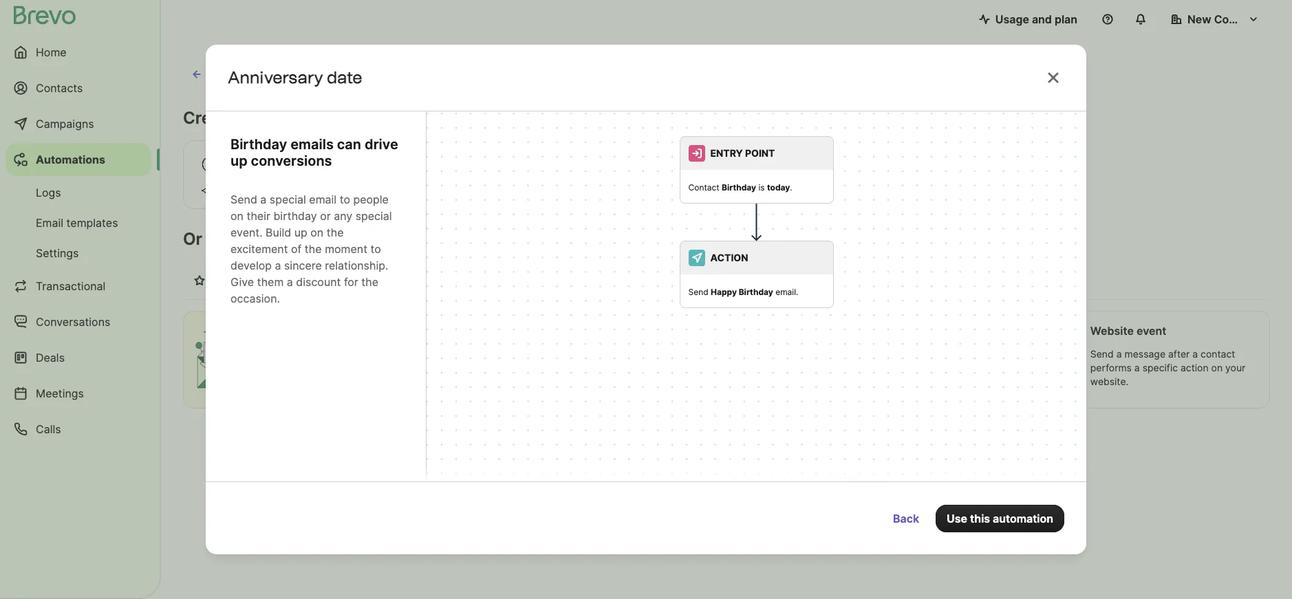 Task type: vqa. For each thing, say whether or not it's contained in the screenshot.
the Owner inside Owner Popup Button
no



Task type: locate. For each thing, give the bounding box(es) containing it.
send up the their
[[231, 193, 257, 207]]

0 vertical spatial anniversary date
[[228, 68, 363, 88]]

1 horizontal spatial based
[[941, 348, 969, 360]]

0 horizontal spatial to
[[340, 193, 350, 207]]

1 messages from the left
[[568, 348, 614, 360]]

0 horizontal spatial or
[[320, 210, 331, 223]]

create
[[216, 61, 287, 87], [183, 108, 237, 128]]

special inside the send a series of messages based on a special event or birthday.
[[824, 362, 856, 374]]

back
[[894, 512, 920, 526]]

messages inside the send a series of messages based on a special event or birthday.
[[892, 348, 938, 360]]

increase traffic link
[[463, 267, 566, 299]]

email down custom automation
[[309, 193, 337, 207]]

your left own
[[241, 108, 277, 128]]

1 based from the left
[[616, 348, 645, 360]]

0 vertical spatial event
[[1137, 324, 1167, 338]]

or left any at top left
[[320, 210, 331, 223]]

increase left 'revenue'
[[577, 274, 622, 288]]

0 vertical spatial birthday
[[231, 137, 287, 153]]

1 horizontal spatial email
[[659, 362, 683, 374]]

1 horizontal spatial or
[[609, 362, 619, 374]]

website event
[[1091, 324, 1167, 338]]

email.
[[776, 287, 799, 298]]

send for birthday emails can drive up conversions
[[231, 193, 257, 207]]

increase
[[474, 274, 520, 288], [577, 274, 622, 288]]

special
[[270, 193, 306, 207], [356, 210, 392, 223], [824, 362, 856, 374]]

anniversary up create your own automation
[[228, 68, 323, 88]]

of right series
[[880, 348, 890, 360]]

is
[[759, 183, 765, 193]]

automation
[[324, 61, 446, 87], [319, 108, 410, 128], [316, 168, 376, 182], [993, 512, 1054, 526]]

event down series
[[859, 362, 884, 374]]

emails
[[291, 137, 334, 153]]

the
[[327, 226, 344, 240], [294, 229, 320, 249], [305, 243, 322, 256], [362, 276, 379, 289]]

deals
[[36, 351, 65, 365]]

1 horizontal spatial messages
[[892, 348, 938, 360]]

popular
[[240, 274, 281, 288]]

use this automation button
[[936, 505, 1065, 533]]

0 horizontal spatial of
[[274, 229, 290, 249]]

birthday inside birthday emails can drive up conversions
[[231, 137, 287, 153]]

custom
[[271, 168, 313, 182]]

1 vertical spatial your
[[1226, 362, 1246, 374]]

0 vertical spatial to
[[340, 193, 350, 207]]

0 horizontal spatial your
[[241, 108, 277, 128]]

send
[[231, 193, 257, 207], [689, 287, 709, 298], [542, 348, 565, 360], [816, 348, 840, 360], [1091, 348, 1114, 360]]

send inside send messages based on whether contacts open or click an email campaign.
[[542, 348, 565, 360]]

build down 'birthday'
[[266, 226, 291, 240]]

an right the click
[[645, 362, 656, 374]]

tab list containing most popular
[[183, 267, 1271, 300]]

new
[[1188, 12, 1212, 26]]

calls
[[36, 423, 61, 436]]

2 horizontal spatial of
[[880, 348, 890, 360]]

settings
[[36, 246, 79, 260]]

or inside send a special email to people on their birthday or any special event. build up on the excitement of the moment to develop a sincere relationship. give them a discount for the occasion.
[[320, 210, 331, 223]]

new company button
[[1161, 6, 1271, 33]]

1 increase from the left
[[474, 274, 520, 288]]

special down series
[[824, 362, 856, 374]]

0 horizontal spatial for
[[344, 276, 359, 289]]

automations
[[324, 229, 424, 249]]

2 vertical spatial special
[[824, 362, 856, 374]]

1 vertical spatial event
[[859, 362, 884, 374]]

contacts
[[542, 362, 581, 374]]

website.
[[1091, 376, 1129, 388]]

email templates link
[[6, 209, 151, 237]]

0 vertical spatial special
[[270, 193, 306, 207]]

or use one of the automations we built for you
[[183, 229, 551, 249]]

to up relationship.
[[371, 243, 381, 256]]

2 messages from the left
[[892, 348, 938, 360]]

1 vertical spatial an
[[645, 362, 656, 374]]

increase for increase traffic
[[474, 274, 520, 288]]

0 horizontal spatial an
[[292, 61, 318, 87]]

1 horizontal spatial an
[[645, 362, 656, 374]]

0 horizontal spatial messages
[[568, 348, 614, 360]]

anniversary
[[228, 68, 323, 88], [816, 324, 881, 338]]

1 vertical spatial birthday
[[722, 183, 757, 193]]

of down 'birthday'
[[274, 229, 290, 249]]

or
[[320, 210, 331, 223], [609, 362, 619, 374], [887, 362, 896, 374]]

0 vertical spatial create
[[216, 61, 287, 87]]

increase for increase revenue
[[577, 274, 622, 288]]

1 vertical spatial email
[[659, 362, 683, 374]]

up down 'birthday'
[[294, 226, 308, 240]]

or left the click
[[609, 362, 619, 374]]

date up the send a series of messages based on a special event or birthday.
[[884, 324, 908, 338]]

use
[[947, 512, 968, 526]]

1 horizontal spatial your
[[1226, 362, 1246, 374]]

1 horizontal spatial build
[[690, 274, 717, 288]]

birthday left is
[[722, 183, 757, 193]]

most popular link
[[183, 267, 292, 299]]

2 horizontal spatial or
[[887, 362, 896, 374]]

2 increase from the left
[[577, 274, 622, 288]]

on inside send messages based on whether contacts open or click an email campaign.
[[647, 348, 659, 360]]

build down action
[[690, 274, 717, 288]]

settings link
[[6, 240, 151, 267]]

point
[[745, 148, 775, 159]]

campaigns link
[[6, 107, 151, 140]]

1 vertical spatial anniversary
[[816, 324, 881, 338]]

create an automation
[[216, 61, 446, 87]]

messages inside send messages based on whether contacts open or click an email campaign.
[[568, 348, 614, 360]]

of
[[274, 229, 290, 249], [291, 243, 302, 256], [880, 348, 890, 360]]

send inside send a message after a contact performs a specific action on your website.
[[1091, 348, 1114, 360]]

their
[[247, 210, 271, 223]]

for down relationship.
[[344, 276, 359, 289]]

anniversary date up create your own automation
[[228, 68, 363, 88]]

1 horizontal spatial special
[[356, 210, 392, 223]]

0 horizontal spatial based
[[616, 348, 645, 360]]

or inside send messages based on whether contacts open or click an email campaign.
[[609, 362, 619, 374]]

discount
[[296, 276, 341, 289]]

send left series
[[816, 348, 840, 360]]

messages up open
[[568, 348, 614, 360]]

send messages based on whether contacts open or click an email campaign.
[[542, 348, 699, 388]]

send up contacts
[[542, 348, 565, 360]]

0 horizontal spatial event
[[859, 362, 884, 374]]

email inside send a special email to people on their birthday or any special event. build up on the excitement of the moment to develop a sincere relationship. give them a discount for the occasion.
[[309, 193, 337, 207]]

usage
[[996, 12, 1030, 26]]

0 vertical spatial for
[[495, 229, 518, 249]]

create your own automation
[[183, 108, 410, 128]]

1 horizontal spatial of
[[291, 243, 302, 256]]

on
[[231, 210, 244, 223], [311, 226, 324, 240], [647, 348, 659, 360], [972, 348, 983, 360], [1212, 362, 1223, 374]]

1 horizontal spatial anniversary date
[[816, 324, 908, 338]]

message
[[1125, 348, 1166, 360]]

of for or
[[274, 229, 290, 249]]

increase left traffic
[[474, 274, 520, 288]]

improve engagement link
[[328, 267, 463, 300]]

date
[[327, 68, 363, 88], [884, 324, 908, 338]]

traffic
[[522, 274, 555, 288]]

birthday left email.
[[739, 287, 774, 298]]

1 horizontal spatial increase
[[577, 274, 622, 288]]

1 vertical spatial special
[[356, 210, 392, 223]]

0 vertical spatial up
[[231, 153, 248, 170]]

build inside build relationships link
[[690, 274, 717, 288]]

anniversary date up series
[[816, 324, 908, 338]]

1 vertical spatial create
[[183, 108, 237, 128]]

excitement
[[231, 243, 288, 256]]

tab list
[[183, 267, 1271, 300]]

0 horizontal spatial build
[[266, 226, 291, 240]]

of inside the send a series of messages based on a special event or birthday.
[[880, 348, 890, 360]]

on inside the send a series of messages based on a special event or birthday.
[[972, 348, 983, 360]]

website
[[1091, 324, 1134, 338]]

your down contact
[[1226, 362, 1246, 374]]

special down people
[[356, 210, 392, 223]]

1 horizontal spatial up
[[294, 226, 308, 240]]

up left conversions
[[231, 153, 248, 170]]

birthday
[[231, 137, 287, 153], [722, 183, 757, 193], [739, 287, 774, 298]]

0 horizontal spatial up
[[231, 153, 248, 170]]

anniversary up series
[[816, 324, 881, 338]]

occasion.
[[231, 292, 280, 306]]

1 vertical spatial up
[[294, 226, 308, 240]]

2 horizontal spatial special
[[824, 362, 856, 374]]

email
[[309, 193, 337, 207], [659, 362, 683, 374]]

moment
[[325, 243, 368, 256]]

up inside birthday emails can drive up conversions
[[231, 153, 248, 170]]

of inside send a special email to people on their birthday or any special event. build up on the excitement of the moment to develop a sincere relationship. give them a discount for the occasion.
[[291, 243, 302, 256]]

0 horizontal spatial anniversary date
[[228, 68, 363, 88]]

the down relationship.
[[362, 276, 379, 289]]

event up the message
[[1137, 324, 1167, 338]]

the up sincere
[[305, 243, 322, 256]]

birthday.
[[899, 362, 940, 374]]

0 horizontal spatial email
[[309, 193, 337, 207]]

happy
[[711, 287, 737, 298]]

0 vertical spatial email
[[309, 193, 337, 207]]

1 vertical spatial for
[[344, 276, 359, 289]]

0 vertical spatial an
[[292, 61, 318, 87]]

birthday
[[274, 210, 317, 223]]

event inside the send a series of messages based on a special event or birthday.
[[859, 362, 884, 374]]

1 vertical spatial date
[[884, 324, 908, 338]]

most popular
[[211, 274, 281, 288]]

date up create your own automation
[[327, 68, 363, 88]]

for left the you
[[495, 229, 518, 249]]

automation inside button
[[316, 168, 376, 182]]

0 vertical spatial anniversary
[[228, 68, 323, 88]]

whether
[[661, 348, 699, 360]]

an
[[292, 61, 318, 87], [645, 362, 656, 374]]

of up sincere
[[291, 243, 302, 256]]

0 vertical spatial build
[[266, 226, 291, 240]]

event
[[1137, 324, 1167, 338], [859, 362, 884, 374]]

email inside send messages based on whether contacts open or click an email campaign.
[[659, 362, 683, 374]]

an up own
[[292, 61, 318, 87]]

or left birthday. at the bottom right
[[887, 362, 896, 374]]

0 horizontal spatial increase
[[474, 274, 520, 288]]

usage and plan
[[996, 12, 1078, 26]]

send inside send a special email to people on their birthday or any special event. build up on the excitement of the moment to develop a sincere relationship. give them a discount for the occasion.
[[231, 193, 257, 207]]

1 horizontal spatial anniversary
[[816, 324, 881, 338]]

all link
[[292, 267, 328, 299]]

send up performs on the right bottom of the page
[[1091, 348, 1114, 360]]

series
[[851, 348, 878, 360]]

email down whether
[[659, 362, 683, 374]]

to up any at top left
[[340, 193, 350, 207]]

0 horizontal spatial date
[[327, 68, 363, 88]]

birthday up custom
[[231, 137, 287, 153]]

messages up birthday. at the bottom right
[[892, 348, 938, 360]]

specific
[[1143, 362, 1179, 374]]

1 vertical spatial to
[[371, 243, 381, 256]]

2 vertical spatial birthday
[[739, 287, 774, 298]]

create for create an automation
[[216, 61, 287, 87]]

automations
[[36, 153, 105, 167]]

1 vertical spatial build
[[690, 274, 717, 288]]

send inside the send a series of messages based on a special event or birthday.
[[816, 348, 840, 360]]

2 based from the left
[[941, 348, 969, 360]]

special up 'birthday'
[[270, 193, 306, 207]]

home
[[36, 45, 67, 59]]

custom automation
[[271, 168, 376, 182]]



Task type: describe. For each thing, give the bounding box(es) containing it.
the down 'birthday'
[[294, 229, 320, 249]]

0 horizontal spatial special
[[270, 193, 306, 207]]

marketing activity
[[542, 324, 638, 338]]

send for marketing activity
[[542, 348, 565, 360]]

engagement
[[385, 274, 452, 288]]

0 horizontal spatial anniversary
[[228, 68, 323, 88]]

templates
[[66, 216, 118, 230]]

drive
[[365, 137, 398, 153]]

develop
[[231, 259, 272, 273]]

conversations link
[[6, 306, 151, 339]]

0 vertical spatial your
[[241, 108, 277, 128]]

this
[[971, 512, 991, 526]]

1 horizontal spatial to
[[371, 243, 381, 256]]

send a special email to people on their birthday or any special event. build up on the excitement of the moment to develop a sincere relationship. give them a discount for the occasion.
[[231, 193, 392, 306]]

an inside send messages based on whether contacts open or click an email campaign.
[[645, 362, 656, 374]]

own
[[281, 108, 315, 128]]

your inside send a message after a contact performs a specific action on your website.
[[1226, 362, 1246, 374]]

transactional
[[36, 279, 106, 293]]

and
[[1033, 12, 1053, 26]]

event.
[[231, 226, 263, 240]]

activity
[[598, 324, 638, 338]]

of for send
[[880, 348, 890, 360]]

meetings link
[[6, 377, 151, 410]]

deals link
[[6, 341, 151, 374]]

contact
[[1201, 348, 1236, 360]]

plan
[[1055, 12, 1078, 26]]

use this automation
[[947, 512, 1054, 526]]

improve engagement
[[339, 274, 452, 288]]

contact
[[689, 183, 720, 193]]

today
[[768, 183, 791, 193]]

campaign.
[[542, 376, 589, 388]]

we
[[428, 229, 452, 249]]

you
[[522, 229, 551, 249]]

on inside send a message after a contact performs a specific action on your website.
[[1212, 362, 1223, 374]]

automations link
[[6, 143, 151, 176]]

send happy birthday email.
[[689, 287, 799, 298]]

give
[[231, 276, 254, 289]]

contacts
[[36, 81, 83, 95]]

birthday emails can drive up conversions
[[231, 137, 398, 170]]

send for website event
[[1091, 348, 1114, 360]]

action
[[711, 252, 749, 264]]

build relationships link
[[679, 267, 799, 299]]

usage and plan button
[[968, 6, 1089, 33]]

can
[[337, 137, 361, 153]]

transactional link
[[6, 270, 151, 303]]

calls link
[[6, 413, 151, 446]]

1 horizontal spatial event
[[1137, 324, 1167, 338]]

send for anniversary date
[[816, 348, 840, 360]]

automation inside 'button'
[[993, 512, 1054, 526]]

1 horizontal spatial for
[[495, 229, 518, 249]]

people
[[353, 193, 389, 207]]

contact birthday is today .
[[689, 183, 793, 193]]

for inside send a special email to people on their birthday or any special event. build up on the excitement of the moment to develop a sincere relationship. give them a discount for the occasion.
[[344, 276, 359, 289]]

open
[[584, 362, 607, 374]]

based inside send messages based on whether contacts open or click an email campaign.
[[616, 348, 645, 360]]

build relationships
[[690, 274, 788, 288]]

action
[[1181, 362, 1209, 374]]

all
[[303, 274, 317, 288]]

increase revenue
[[577, 274, 668, 288]]

email templates
[[36, 216, 118, 230]]

conversations
[[36, 315, 110, 329]]

sincere
[[284, 259, 322, 273]]

home link
[[6, 36, 151, 69]]

meetings
[[36, 387, 84, 401]]

create for create your own automation
[[183, 108, 237, 128]]

improve
[[339, 274, 382, 288]]

any
[[334, 210, 353, 223]]

based inside the send a series of messages based on a special event or birthday.
[[941, 348, 969, 360]]

1 vertical spatial anniversary date
[[816, 324, 908, 338]]

revenue
[[625, 274, 668, 288]]

logs link
[[6, 179, 151, 207]]

0 vertical spatial date
[[327, 68, 363, 88]]

build inside send a special email to people on their birthday or any special event. build up on the excitement of the moment to develop a sincere relationship. give them a discount for the occasion.
[[266, 226, 291, 240]]

after
[[1169, 348, 1190, 360]]

the down any at top left
[[327, 226, 344, 240]]

them
[[257, 276, 284, 289]]

send left happy
[[689, 287, 709, 298]]

or inside the send a series of messages based on a special event or birthday.
[[887, 362, 896, 374]]

.
[[791, 183, 793, 193]]

click
[[621, 362, 642, 374]]

use
[[207, 229, 235, 249]]

email
[[36, 216, 63, 230]]

most
[[211, 274, 238, 288]]

entry point
[[711, 148, 775, 159]]

entry
[[711, 148, 743, 159]]

increase traffic
[[474, 274, 555, 288]]

performs
[[1091, 362, 1132, 374]]

back button
[[883, 505, 931, 533]]

send a series of messages based on a special event or birthday.
[[816, 348, 983, 374]]

new company
[[1188, 12, 1266, 26]]

conversions
[[251, 153, 332, 170]]

1 horizontal spatial date
[[884, 324, 908, 338]]

up inside send a special email to people on their birthday or any special event. build up on the excitement of the moment to develop a sincere relationship. give them a discount for the occasion.
[[294, 226, 308, 240]]

dxrbf image
[[194, 275, 205, 286]]

increase revenue link
[[566, 267, 679, 299]]



